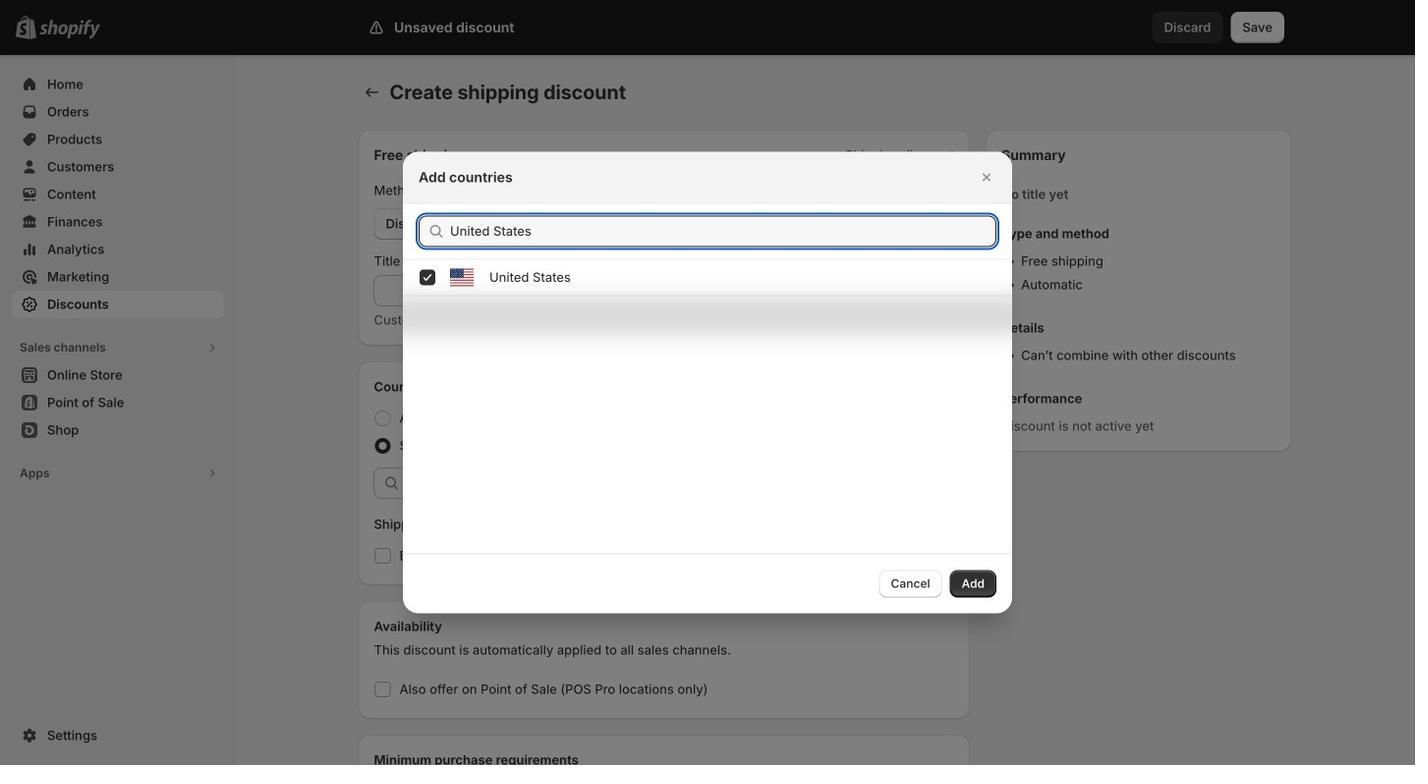 Task type: locate. For each thing, give the bounding box(es) containing it.
Search countries text field
[[450, 216, 997, 247]]

shopify image
[[39, 19, 100, 39]]

dialog
[[0, 152, 1416, 614]]



Task type: vqa. For each thing, say whether or not it's contained in the screenshot.
Shopify image
yes



